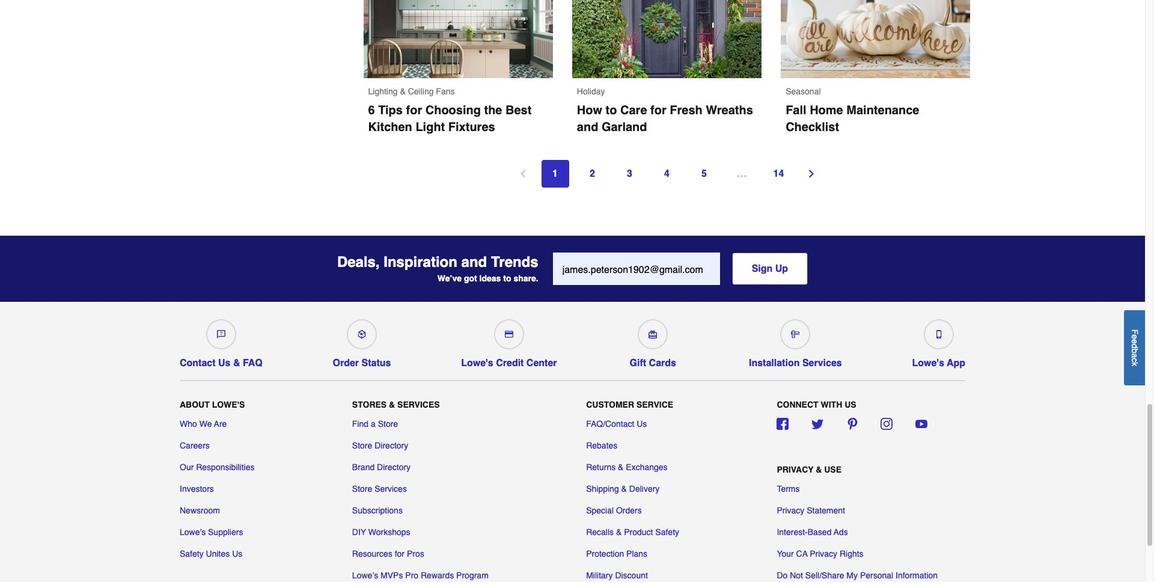 Task type: describe. For each thing, give the bounding box(es) containing it.
brand directory link
[[352, 462, 411, 474]]

facebook image
[[777, 418, 789, 430]]

brand directory
[[352, 463, 411, 472]]

lowe's app
[[913, 358, 966, 369]]

delivery
[[630, 484, 660, 494]]

us for contact
[[218, 358, 231, 369]]

1 vertical spatial safety
[[180, 549, 204, 559]]

b
[[1131, 348, 1140, 353]]

recalls & product safety link
[[587, 527, 680, 539]]

we've
[[438, 274, 462, 283]]

lighting & ceiling fans
[[368, 87, 455, 96]]

recalls
[[587, 528, 614, 537]]

3
[[627, 168, 633, 179]]

sign up button
[[732, 253, 808, 285]]

best
[[506, 103, 532, 117]]

pros
[[407, 549, 424, 559]]

who we are link
[[180, 418, 227, 430]]

who
[[180, 419, 197, 429]]

to inside deals, inspiration and trends we've got ideas to share.
[[504, 274, 512, 283]]

newsroom link
[[180, 505, 220, 517]]

d
[[1131, 344, 1140, 348]]

2
[[590, 168, 595, 179]]

care
[[621, 103, 647, 117]]

0 vertical spatial store
[[378, 419, 398, 429]]

Email Address email field
[[553, 253, 720, 285]]

find a store link
[[352, 418, 398, 430]]

dimensions image
[[792, 330, 800, 339]]

lowe's credit center link
[[461, 315, 557, 369]]

with
[[821, 400, 843, 410]]

my
[[847, 571, 858, 581]]

and inside how to care for fresh wreaths and garland
[[577, 120, 599, 134]]

do not sell/share my personal information link
[[777, 570, 938, 582]]

twitter image
[[812, 418, 824, 430]]

careers link
[[180, 440, 210, 452]]

contact us & faq
[[180, 358, 263, 369]]

store for services
[[352, 484, 372, 494]]

interest-based ads
[[777, 528, 848, 537]]

credit card image
[[505, 330, 514, 339]]

responsibilities
[[196, 463, 255, 472]]

1 vertical spatial a
[[371, 419, 376, 429]]

safety unites us
[[180, 549, 243, 559]]

gift card image
[[649, 330, 658, 339]]

installation services
[[749, 358, 842, 369]]

order status link
[[333, 315, 391, 369]]

sign up
[[752, 263, 789, 274]]

14 button
[[765, 160, 793, 188]]

interest-
[[777, 528, 808, 537]]

pro
[[406, 571, 419, 581]]

brand
[[352, 463, 375, 472]]

the
[[484, 103, 502, 117]]

trends
[[491, 254, 539, 271]]

lowe's
[[352, 571, 378, 581]]

privacy for privacy statement
[[777, 506, 805, 516]]

ads
[[834, 528, 848, 537]]

share.
[[514, 274, 539, 283]]

maintenance
[[847, 103, 920, 117]]

product
[[624, 528, 653, 537]]

f e e d b a c k button
[[1125, 310, 1146, 385]]

your
[[777, 549, 794, 559]]

1 vertical spatial services
[[398, 400, 440, 410]]

1 e from the top
[[1131, 334, 1140, 339]]

faq/contact us
[[587, 419, 647, 429]]

6
[[368, 103, 375, 117]]

statement
[[807, 506, 846, 516]]

protection
[[587, 549, 624, 559]]

& for recalls & product safety
[[616, 528, 622, 537]]

choosing
[[426, 103, 481, 117]]

do not sell/share my personal information
[[777, 571, 938, 581]]

2 vertical spatial us
[[232, 549, 243, 559]]

rebates link
[[587, 440, 618, 452]]

shipping
[[587, 484, 619, 494]]

& for stores & services
[[389, 400, 395, 410]]

youtube image
[[916, 418, 928, 430]]

f
[[1131, 329, 1140, 334]]

information
[[896, 571, 938, 581]]

personal
[[861, 571, 894, 581]]

a navy blue door on a brick home decorated with a fresh wreath and garland. image
[[572, 0, 762, 78]]

sign up form
[[553, 253, 808, 285]]

investors link
[[180, 483, 214, 495]]

interest-based ads link
[[777, 527, 848, 539]]

resources for pros
[[352, 549, 424, 559]]

and inside deals, inspiration and trends we've got ideas to share.
[[462, 254, 487, 271]]

customer service
[[587, 400, 674, 410]]

customer care image
[[217, 330, 225, 339]]

for inside 6 tips for choosing the best kitchen light fixtures
[[406, 103, 422, 117]]

deals,
[[337, 254, 380, 271]]

c
[[1131, 358, 1140, 362]]

directory for store directory
[[375, 441, 409, 451]]

lowe's mvps pro rewards program
[[352, 571, 489, 581]]

f e e d b a c k
[[1131, 329, 1140, 366]]

fans
[[436, 87, 455, 96]]

lowe's credit center
[[461, 358, 557, 369]]

do
[[777, 571, 788, 581]]

inspiration
[[384, 254, 458, 271]]

home
[[810, 103, 844, 117]]

a inside button
[[1131, 353, 1140, 358]]

5
[[702, 168, 707, 179]]

military
[[587, 571, 613, 581]]

find
[[352, 419, 369, 429]]

services for store services
[[375, 484, 407, 494]]

1 button
[[542, 160, 569, 188]]

how to care for fresh wreaths and garland
[[577, 103, 757, 134]]

kitchen
[[368, 120, 412, 134]]



Task type: vqa. For each thing, say whether or not it's contained in the screenshot.
sink
no



Task type: locate. For each thing, give the bounding box(es) containing it.
us for faq/contact
[[637, 419, 647, 429]]

mvps
[[381, 571, 403, 581]]

& left delivery at the bottom
[[622, 484, 627, 494]]

rewards
[[421, 571, 454, 581]]

us right unites
[[232, 549, 243, 559]]

privacy up interest-
[[777, 506, 805, 516]]

& for lighting & ceiling fans
[[400, 87, 406, 96]]

wreaths
[[706, 103, 754, 117]]

privacy statement link
[[777, 505, 846, 517]]

& right recalls at right
[[616, 528, 622, 537]]

0 vertical spatial services
[[803, 358, 842, 369]]

to up garland
[[606, 103, 617, 117]]

pinterest image
[[847, 418, 859, 430]]

instagram image
[[881, 418, 893, 430]]

1 vertical spatial us
[[637, 419, 647, 429]]

to
[[606, 103, 617, 117], [504, 274, 512, 283]]

2 e from the top
[[1131, 339, 1140, 344]]

for inside how to care for fresh wreaths and garland
[[651, 103, 667, 117]]

1 horizontal spatial us
[[232, 549, 243, 559]]

diy workshops
[[352, 528, 411, 537]]

to right ideas
[[504, 274, 512, 283]]

services up connect with us on the bottom right of the page
[[803, 358, 842, 369]]

plans
[[627, 549, 648, 559]]

order
[[333, 358, 359, 369]]

chevron right image
[[806, 168, 818, 180]]

us
[[845, 400, 857, 410]]

terms
[[777, 484, 800, 494]]

privacy for privacy & use
[[777, 465, 814, 475]]

protection plans
[[587, 549, 648, 559]]

special orders
[[587, 506, 642, 516]]

our responsibilities link
[[180, 462, 255, 474]]

sell/share
[[806, 571, 845, 581]]

lowe's for lowe's suppliers
[[180, 528, 206, 537]]

returns & exchanges link
[[587, 462, 668, 474]]

lowe's for lowe's credit center
[[461, 358, 494, 369]]

diy workshops link
[[352, 527, 411, 539]]

& left ceiling
[[400, 87, 406, 96]]

0 vertical spatial and
[[577, 120, 599, 134]]

1 horizontal spatial to
[[606, 103, 617, 117]]

2 horizontal spatial us
[[637, 419, 647, 429]]

safety right product
[[656, 528, 680, 537]]

use
[[825, 465, 842, 475]]

0 horizontal spatial and
[[462, 254, 487, 271]]

6 tips for choosing the best kitchen light fixtures
[[368, 103, 535, 134]]

returns & exchanges
[[587, 463, 668, 472]]

0 vertical spatial us
[[218, 358, 231, 369]]

pickup image
[[358, 330, 366, 339]]

services inside store services 'link'
[[375, 484, 407, 494]]

2 vertical spatial privacy
[[810, 549, 838, 559]]

store inside 'link'
[[352, 484, 372, 494]]

holiday
[[577, 87, 605, 96]]

& left use
[[816, 465, 822, 475]]

resources for pros link
[[352, 548, 424, 560]]

services
[[803, 358, 842, 369], [398, 400, 440, 410], [375, 484, 407, 494]]

0 horizontal spatial for
[[395, 549, 405, 559]]

1 vertical spatial to
[[504, 274, 512, 283]]

a right find
[[371, 419, 376, 429]]

lowe's app link
[[913, 315, 966, 369]]

a modern kitchen with teal cabinets and a wood island with 3 gold hanging pendant lights. image
[[364, 0, 553, 78]]

our
[[180, 463, 194, 472]]

2 vertical spatial store
[[352, 484, 372, 494]]

e up "d"
[[1131, 334, 1140, 339]]

1 horizontal spatial a
[[1131, 353, 1140, 358]]

checklist
[[786, 120, 840, 134]]

fixtures
[[449, 120, 495, 134]]

0 horizontal spatial to
[[504, 274, 512, 283]]

store down stores & services
[[378, 419, 398, 429]]

investors
[[180, 484, 214, 494]]

services for installation services
[[803, 358, 842, 369]]

discount
[[616, 571, 648, 581]]

lowe's up are
[[212, 400, 245, 410]]

1 vertical spatial privacy
[[777, 506, 805, 516]]

subscriptions link
[[352, 505, 403, 517]]

rebates
[[587, 441, 618, 451]]

an entryway table decorated for fall with colorful faux pumpkins. image
[[781, 0, 971, 78]]

special
[[587, 506, 614, 516]]

& for privacy & use
[[816, 465, 822, 475]]

not
[[790, 571, 803, 581]]

k
[[1131, 362, 1140, 366]]

safety left unites
[[180, 549, 204, 559]]

0 vertical spatial to
[[606, 103, 617, 117]]

lowe's for lowe's app
[[913, 358, 945, 369]]

us right contact
[[218, 358, 231, 369]]

0 vertical spatial a
[[1131, 353, 1140, 358]]

connect
[[777, 400, 819, 410]]

fresh
[[670, 103, 703, 117]]

privacy & use
[[777, 465, 842, 475]]

lowe's left the "app"
[[913, 358, 945, 369]]

rights
[[840, 549, 864, 559]]

store up brand
[[352, 441, 372, 451]]

lowe's left credit
[[461, 358, 494, 369]]

resources
[[352, 549, 393, 559]]

& for shipping & delivery
[[622, 484, 627, 494]]

contact us & faq link
[[180, 315, 263, 369]]

service
[[637, 400, 674, 410]]

who we are
[[180, 419, 227, 429]]

& for returns & exchanges
[[618, 463, 624, 472]]

& right stores on the bottom of page
[[389, 400, 395, 410]]

privacy right ca
[[810, 549, 838, 559]]

got
[[464, 274, 477, 283]]

14
[[774, 168, 785, 179]]

5 button
[[691, 160, 718, 188]]

&
[[400, 87, 406, 96], [233, 358, 240, 369], [389, 400, 395, 410], [618, 463, 624, 472], [816, 465, 822, 475], [622, 484, 627, 494], [616, 528, 622, 537]]

directory for brand directory
[[377, 463, 411, 472]]

stores & services
[[352, 400, 440, 410]]

mobile image
[[935, 330, 943, 339]]

0 vertical spatial privacy
[[777, 465, 814, 475]]

our responsibilities
[[180, 463, 255, 472]]

chevron left image
[[517, 168, 529, 180]]

store directory link
[[352, 440, 409, 452]]

ceiling
[[408, 87, 434, 96]]

0 horizontal spatial safety
[[180, 549, 204, 559]]

store for directory
[[352, 441, 372, 451]]

lowe's down newsroom link on the bottom left of the page
[[180, 528, 206, 537]]

us down customer service
[[637, 419, 647, 429]]

suppliers
[[208, 528, 243, 537]]

0 horizontal spatial us
[[218, 358, 231, 369]]

services down brand directory
[[375, 484, 407, 494]]

dots image
[[737, 171, 747, 181]]

1 vertical spatial and
[[462, 254, 487, 271]]

0 vertical spatial directory
[[375, 441, 409, 451]]

exchanges
[[626, 463, 668, 472]]

1 horizontal spatial and
[[577, 120, 599, 134]]

gift cards
[[630, 358, 677, 369]]

1 vertical spatial store
[[352, 441, 372, 451]]

4
[[665, 168, 670, 179]]

for right "care"
[[651, 103, 667, 117]]

1 horizontal spatial safety
[[656, 528, 680, 537]]

subscriptions
[[352, 506, 403, 516]]

are
[[214, 419, 227, 429]]

directory
[[375, 441, 409, 451], [377, 463, 411, 472]]

safety unites us link
[[180, 548, 243, 560]]

to inside how to care for fresh wreaths and garland
[[606, 103, 617, 117]]

program
[[457, 571, 489, 581]]

we
[[199, 419, 212, 429]]

newsroom
[[180, 506, 220, 516]]

privacy statement
[[777, 506, 846, 516]]

seasonal
[[786, 87, 821, 96]]

status
[[362, 358, 391, 369]]

installation services link
[[749, 315, 842, 369]]

services up find a store link
[[398, 400, 440, 410]]

and up got
[[462, 254, 487, 271]]

1 horizontal spatial for
[[406, 103, 422, 117]]

2 vertical spatial services
[[375, 484, 407, 494]]

based
[[808, 528, 832, 537]]

& right returns
[[618, 463, 624, 472]]

0 vertical spatial safety
[[656, 528, 680, 537]]

directory down store directory link
[[377, 463, 411, 472]]

for down lighting & ceiling fans
[[406, 103, 422, 117]]

e up b
[[1131, 339, 1140, 344]]

2 horizontal spatial for
[[651, 103, 667, 117]]

0 horizontal spatial a
[[371, 419, 376, 429]]

your ca privacy rights link
[[777, 548, 864, 560]]

center
[[527, 358, 557, 369]]

store down brand
[[352, 484, 372, 494]]

shipping & delivery link
[[587, 483, 660, 495]]

and down how at the top
[[577, 120, 599, 134]]

tips
[[378, 103, 403, 117]]

order status
[[333, 358, 391, 369]]

sign
[[752, 263, 773, 274]]

lighting
[[368, 87, 398, 96]]

& left 'faq'
[[233, 358, 240, 369]]

your ca privacy rights
[[777, 549, 864, 559]]

lowe's inside 'link'
[[461, 358, 494, 369]]

for left the pros
[[395, 549, 405, 559]]

lowe's mvps pro rewards program link
[[352, 570, 489, 582]]

a up k
[[1131, 353, 1140, 358]]

privacy up terms
[[777, 465, 814, 475]]

how
[[577, 103, 603, 117]]

store directory
[[352, 441, 409, 451]]

1 vertical spatial directory
[[377, 463, 411, 472]]

directory up brand directory
[[375, 441, 409, 451]]

ideas
[[480, 274, 501, 283]]

services inside the installation services link
[[803, 358, 842, 369]]

3 button
[[616, 160, 644, 188]]



